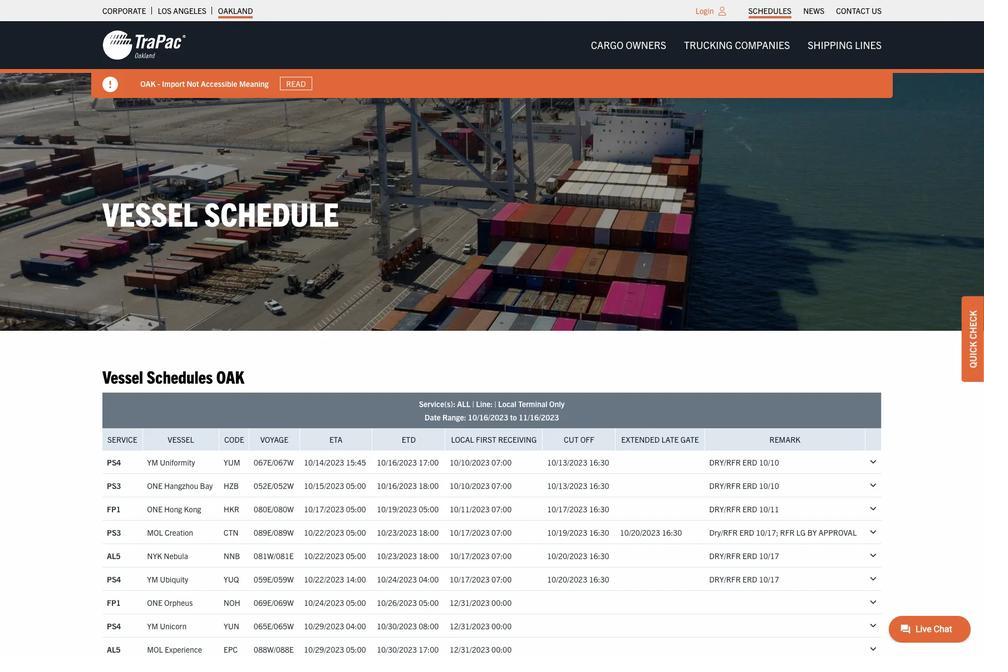 Task type: describe. For each thing, give the bounding box(es) containing it.
059e/059w
[[254, 574, 294, 584]]

10/17/2023 05:00
[[304, 504, 366, 514]]

ubiquity
[[160, 574, 188, 584]]

10/29/2023 for 10/29/2023 05:00
[[304, 644, 344, 654]]

10/30/2023 for 10/30/2023 08:00
[[377, 621, 417, 631]]

dry/rfr erd 10/11
[[710, 504, 780, 514]]

10/16/2023 17:00
[[377, 457, 439, 467]]

login link
[[696, 6, 714, 16]]

12/31/2023 00:00 for 17:00
[[450, 644, 512, 654]]

2 | from the left
[[495, 399, 497, 409]]

vessel schedules oak
[[102, 365, 244, 387]]

bay
[[200, 481, 213, 491]]

erd for 052e/052w
[[743, 481, 758, 491]]

07:00 for 067e/067w
[[492, 457, 512, 467]]

10/11/2023 07:00
[[450, 504, 512, 514]]

10/23/2023 for 089e/089w
[[377, 527, 417, 537]]

10/24/2023 05:00
[[304, 598, 366, 608]]

1 vertical spatial local
[[451, 435, 474, 445]]

10/17 for 10/24/2023 04:00
[[760, 574, 780, 584]]

voyage
[[261, 435, 289, 445]]

read link
[[280, 77, 312, 90]]

052e/052w
[[254, 481, 294, 491]]

04:00 for 10/29/2023 04:00
[[346, 621, 366, 631]]

import
[[162, 78, 185, 88]]

05:00 for 069e/069w
[[346, 598, 366, 608]]

10/10/2023 07:00 for 17:00
[[450, 457, 512, 467]]

menu bar containing cargo owners
[[582, 34, 891, 56]]

schedules link
[[749, 3, 792, 18]]

10/16/2023 inside service(s): all | line: | local terminal only date range: 10/16/2023 to 11/16/2023
[[468, 412, 509, 422]]

10/16/2023 18:00
[[377, 481, 439, 491]]

light image
[[719, 7, 727, 16]]

10/26/2023 05:00
[[377, 598, 439, 608]]

10/29/2023 for 10/29/2023 04:00
[[304, 621, 344, 631]]

00:00 for 05:00
[[492, 598, 512, 608]]

10/16/2023 for 10/16/2023 17:00
[[377, 457, 417, 467]]

04:00 for 10/24/2023 04:00
[[419, 574, 439, 584]]

08:00
[[419, 621, 439, 631]]

kong
[[184, 504, 201, 514]]

nnb
[[224, 551, 240, 561]]

ym uniformity
[[147, 457, 195, 467]]

local inside service(s): all | line: | local terminal only date range: 10/16/2023 to 11/16/2023
[[498, 399, 517, 409]]

menu bar containing schedules
[[743, 3, 888, 18]]

10/24/2023 for 10/24/2023 05:00
[[304, 598, 344, 608]]

etd
[[402, 435, 416, 445]]

0 vertical spatial 10/20/2023
[[620, 527, 661, 537]]

cargo owners
[[591, 38, 667, 51]]

quick check
[[968, 310, 979, 368]]

10/19/2023 for 10/19/2023 16:30
[[548, 527, 588, 537]]

12/31/2023 00:00 for 05:00
[[450, 598, 512, 608]]

erd for 089e/089w
[[740, 527, 755, 537]]

10/22/2023 for 059e/059w
[[304, 574, 344, 584]]

extended
[[622, 435, 660, 445]]

erd for 080e/080w
[[743, 504, 758, 514]]

2 vertical spatial vessel
[[168, 435, 194, 445]]

10/10/2023 07:00 for 18:00
[[450, 481, 512, 491]]

067e/067w
[[254, 457, 294, 467]]

remark
[[770, 435, 801, 445]]

10/29/2023 05:00
[[304, 644, 366, 654]]

local first receiving
[[451, 435, 537, 445]]

vessel for vessel schedule
[[102, 193, 198, 233]]

16:30 for 059e/059w
[[590, 574, 610, 584]]

10/30/2023 17:00
[[377, 644, 439, 654]]

10/22/2023 for 081w/081e
[[304, 551, 344, 561]]

05:00 for 081w/081e
[[346, 551, 366, 561]]

10/10 for 10/16/2023 18:00
[[760, 481, 780, 491]]

mol creation
[[147, 527, 193, 537]]

epc
[[224, 644, 238, 654]]

10/17/2023 for 089e/089w
[[450, 527, 490, 537]]

10/23/2023 18:00 for 081w/081e
[[377, 551, 439, 561]]

07:00 for 089e/089w
[[492, 527, 512, 537]]

one hangzhou bay
[[147, 481, 213, 491]]

10/26/2023
[[377, 598, 417, 608]]

los angeles link
[[158, 3, 207, 18]]

ps3 for one hangzhou bay
[[107, 481, 121, 491]]

10/20/2023 16:30 for 04:00
[[548, 574, 610, 584]]

ym unicorn
[[147, 621, 187, 631]]

fp1 for one hong kong
[[107, 504, 121, 514]]

cut
[[564, 435, 579, 445]]

069e/069w
[[254, 598, 294, 608]]

10/17/2023 for 059e/059w
[[450, 574, 490, 584]]

trucking
[[685, 38, 733, 51]]

nyk
[[147, 551, 162, 561]]

hkr
[[224, 504, 239, 514]]

10/22/2023 14:00
[[304, 574, 366, 584]]

login
[[696, 6, 714, 16]]

cargo owners link
[[582, 34, 676, 56]]

089e/089w
[[254, 527, 294, 537]]

16:30 for 067e/067w
[[590, 457, 610, 467]]

10/11
[[760, 504, 780, 514]]

05:00 down 10/16/2023 18:00
[[419, 504, 439, 514]]

meaning
[[239, 78, 269, 88]]

10/10/2023 for 18:00
[[450, 481, 490, 491]]

yuq
[[224, 574, 239, 584]]

16:30 for 089e/089w
[[590, 527, 610, 537]]

cargo
[[591, 38, 624, 51]]

10/13/2023 16:30 for 17:00
[[548, 457, 610, 467]]

al5 for nyk nebula
[[107, 551, 121, 561]]

cut off
[[564, 435, 595, 445]]

erd for 059e/059w
[[743, 574, 758, 584]]

service
[[107, 435, 137, 445]]

10/13/2023 for 10/16/2023 17:00
[[548, 457, 588, 467]]

oak - import not accessible meaning
[[140, 78, 269, 88]]

10/15/2023
[[304, 481, 344, 491]]

approval
[[819, 527, 857, 537]]

gate
[[681, 435, 699, 445]]

accessible
[[201, 78, 238, 88]]

eta
[[330, 435, 343, 445]]

10/15/2023 05:00
[[304, 481, 366, 491]]

0 vertical spatial schedules
[[749, 6, 792, 16]]

one for one orpheus
[[147, 598, 163, 608]]

00:00 for 08:00
[[492, 621, 512, 631]]

service(s): all | line: | local terminal only date range: 10/16/2023 to 11/16/2023
[[419, 399, 565, 422]]

10/17 for 10/23/2023 18:00
[[760, 551, 780, 561]]

ps3 for mol creation
[[107, 527, 121, 537]]

ym for ym ubiquity
[[147, 574, 158, 584]]

range:
[[443, 412, 467, 422]]

dry/rfr erd 10/10 for 10/16/2023 18:00
[[710, 481, 780, 491]]

07:00 for 080e/080w
[[492, 504, 512, 514]]

dry/rfr for 10/24/2023 04:00
[[710, 574, 741, 584]]

1 | from the left
[[473, 399, 475, 409]]

ctn
[[224, 527, 239, 537]]

10/17/2023 07:00 for 059e/059w
[[450, 574, 512, 584]]

line:
[[476, 399, 493, 409]]

10/13/2023 for 10/16/2023 18:00
[[548, 481, 588, 491]]

05:00 for 080e/080w
[[346, 504, 366, 514]]

10/10/2023 for 17:00
[[450, 457, 490, 467]]

1 vertical spatial schedules
[[147, 365, 213, 387]]

oakland link
[[218, 3, 253, 18]]

banner containing cargo owners
[[0, 21, 985, 98]]

trucking companies
[[685, 38, 791, 51]]

10/13/2023 16:30 for 18:00
[[548, 481, 610, 491]]

10/17/2023 for 081w/081e
[[450, 551, 490, 561]]

12/31/2023 for 08:00
[[450, 621, 490, 631]]

00:00 for 17:00
[[492, 644, 512, 654]]



Task type: locate. For each thing, give the bounding box(es) containing it.
read
[[286, 79, 306, 89]]

0 vertical spatial mol
[[147, 527, 163, 537]]

dry/rfr
[[710, 527, 738, 537]]

10/22/2023 for 089e/089w
[[304, 527, 344, 537]]

3 18:00 from the top
[[419, 551, 439, 561]]

ym left unicorn
[[147, 621, 158, 631]]

1 vertical spatial 10/23/2023
[[377, 551, 417, 561]]

ym
[[147, 457, 158, 467], [147, 574, 158, 584], [147, 621, 158, 631]]

1 vertical spatial dry/rfr erd 10/10
[[710, 481, 780, 491]]

dry/rfr
[[710, 457, 741, 467], [710, 481, 741, 491], [710, 504, 741, 514], [710, 551, 741, 561], [710, 574, 741, 584]]

10/16/2023 up 10/19/2023 05:00
[[377, 481, 417, 491]]

to
[[510, 412, 517, 422]]

10/10/2023 up 10/11/2023
[[450, 481, 490, 491]]

1 dry/rfr from the top
[[710, 457, 741, 467]]

noh
[[224, 598, 240, 608]]

2 dry/rfr erd 10/17 from the top
[[710, 574, 780, 584]]

1 vertical spatial 00:00
[[492, 621, 512, 631]]

3 one from the top
[[147, 598, 163, 608]]

2 mol from the top
[[147, 644, 163, 654]]

10/10 up 10/11
[[760, 481, 780, 491]]

contact
[[837, 6, 870, 16]]

10/22/2023 down 10/17/2023 05:00
[[304, 527, 344, 537]]

1 vertical spatial 10/30/2023
[[377, 644, 417, 654]]

065e/065w
[[254, 621, 294, 631]]

10/22/2023 up 10/22/2023 14:00
[[304, 551, 344, 561]]

1 10/10/2023 07:00 from the top
[[450, 457, 512, 467]]

04:00 up 10/26/2023 05:00
[[419, 574, 439, 584]]

2 vertical spatial one
[[147, 598, 163, 608]]

dry/rfr erd 10/17 for 10/23/2023 18:00
[[710, 551, 780, 561]]

0 vertical spatial 10/19/2023
[[377, 504, 417, 514]]

05:00 for 052e/052w
[[346, 481, 366, 491]]

vessel
[[102, 193, 198, 233], [102, 365, 143, 387], [168, 435, 194, 445]]

10/24/2023
[[377, 574, 417, 584], [304, 598, 344, 608]]

3 ps4 from the top
[[107, 621, 121, 631]]

ps4 for ym ubiquity
[[107, 574, 121, 584]]

2 12/31/2023 00:00 from the top
[[450, 621, 512, 631]]

0 vertical spatial 17:00
[[419, 457, 439, 467]]

terminal
[[519, 399, 548, 409]]

1 vertical spatial fp1
[[107, 598, 121, 608]]

05:00 down 10/29/2023 04:00
[[346, 644, 366, 654]]

1 vertical spatial 12/31/2023 00:00
[[450, 621, 512, 631]]

3 12/31/2023 00:00 from the top
[[450, 644, 512, 654]]

1 10/23/2023 from the top
[[377, 527, 417, 537]]

17:00 for 10/30/2023 17:00
[[419, 644, 439, 654]]

dry/rfr erd 10/10 down remark
[[710, 457, 780, 467]]

2 10/10 from the top
[[760, 481, 780, 491]]

1 vertical spatial vessel
[[102, 365, 143, 387]]

1 10/10 from the top
[[760, 457, 780, 467]]

mol for mol creation
[[147, 527, 163, 537]]

0 vertical spatial 10/13/2023 16:30
[[548, 457, 610, 467]]

0 vertical spatial 10/23/2023
[[377, 527, 417, 537]]

1 vertical spatial 10/17/2023 07:00
[[450, 551, 512, 561]]

dry/rfr erd 10/10
[[710, 457, 780, 467], [710, 481, 780, 491]]

one left hong
[[147, 504, 163, 514]]

2 10/13/2023 from the top
[[548, 481, 588, 491]]

1 horizontal spatial oak
[[216, 365, 244, 387]]

solid image
[[102, 77, 118, 92]]

2 ps3 from the top
[[107, 527, 121, 537]]

1 dry/rfr erd 10/17 from the top
[[710, 551, 780, 561]]

1 10/22/2023 from the top
[[304, 527, 344, 537]]

1 07:00 from the top
[[492, 457, 512, 467]]

uniformity
[[160, 457, 195, 467]]

10/20/2023 for 10/24/2023 04:00
[[548, 574, 588, 584]]

local
[[498, 399, 517, 409], [451, 435, 474, 445]]

1 17:00 from the top
[[419, 457, 439, 467]]

1 vertical spatial 10/29/2023
[[304, 644, 344, 654]]

0 vertical spatial dry/rfr erd 10/10
[[710, 457, 780, 467]]

only
[[550, 399, 565, 409]]

10/11/2023
[[450, 504, 490, 514]]

10/22/2023 up 10/24/2023 05:00
[[304, 574, 344, 584]]

3 07:00 from the top
[[492, 504, 512, 514]]

05:00 up the 08:00
[[419, 598, 439, 608]]

10/13/2023 16:30
[[548, 457, 610, 467], [548, 481, 610, 491]]

1 10/10/2023 from the top
[[450, 457, 490, 467]]

erd for 081w/081e
[[743, 551, 758, 561]]

dry/rfr erd 10/10 up dry/rfr erd 10/11
[[710, 481, 780, 491]]

menu bar
[[743, 3, 888, 18], [582, 34, 891, 56]]

dry/rfr erd 10/10 for 10/16/2023 17:00
[[710, 457, 780, 467]]

12/31/2023 00:00 for 08:00
[[450, 621, 512, 631]]

0 vertical spatial dry/rfr erd 10/17
[[710, 551, 780, 561]]

owners
[[626, 38, 667, 51]]

10/29/2023 down 10/24/2023 05:00
[[304, 621, 344, 631]]

2 18:00 from the top
[[419, 527, 439, 537]]

04:00 down 10/24/2023 05:00
[[346, 621, 366, 631]]

16:30 for 052e/052w
[[590, 481, 610, 491]]

1 vertical spatial 12/31/2023
[[450, 621, 490, 631]]

0 vertical spatial local
[[498, 399, 517, 409]]

10/29/2023 down 10/29/2023 04:00
[[304, 644, 344, 654]]

18:00 down 10/16/2023 17:00
[[419, 481, 439, 491]]

0 vertical spatial fp1
[[107, 504, 121, 514]]

oakland image
[[102, 30, 186, 61]]

0 vertical spatial 10/10
[[760, 457, 780, 467]]

2 dry/rfr erd 10/10 from the top
[[710, 481, 780, 491]]

first
[[476, 435, 497, 445]]

1 10/22/2023 05:00 from the top
[[304, 527, 366, 537]]

menu bar down light "image"
[[582, 34, 891, 56]]

10/19/2023 05:00
[[377, 504, 439, 514]]

ps4
[[107, 457, 121, 467], [107, 574, 121, 584], [107, 621, 121, 631]]

10/16/2023 for 10/16/2023 18:00
[[377, 481, 417, 491]]

1 10/13/2023 from the top
[[548, 457, 588, 467]]

ps3
[[107, 481, 121, 491], [107, 527, 121, 537]]

2 vertical spatial ps4
[[107, 621, 121, 631]]

1 vertical spatial 10/10/2023 07:00
[[450, 481, 512, 491]]

10/16/2023 down line:
[[468, 412, 509, 422]]

10/30/2023 down 10/26/2023
[[377, 621, 417, 631]]

07:00 for 052e/052w
[[492, 481, 512, 491]]

15:45
[[346, 457, 366, 467]]

0 vertical spatial 10/23/2023 18:00
[[377, 527, 439, 537]]

lines
[[856, 38, 882, 51]]

10/19/2023 down 10/16/2023 18:00
[[377, 504, 417, 514]]

2 fp1 from the top
[[107, 598, 121, 608]]

11/16/2023
[[519, 412, 559, 422]]

date
[[425, 412, 441, 422]]

ym left uniformity
[[147, 457, 158, 467]]

check
[[968, 310, 979, 339]]

10/16/2023 down etd
[[377, 457, 417, 467]]

1 10/17 from the top
[[760, 551, 780, 561]]

mol experience
[[147, 644, 202, 654]]

16:30 for 080e/080w
[[590, 504, 610, 514]]

1 vertical spatial 10/13/2023
[[548, 481, 588, 491]]

1 horizontal spatial 10/19/2023
[[548, 527, 588, 537]]

2 dry/rfr from the top
[[710, 481, 741, 491]]

2 10/23/2023 18:00 from the top
[[377, 551, 439, 561]]

2 vertical spatial 10/22/2023
[[304, 574, 344, 584]]

mol up nyk
[[147, 527, 163, 537]]

10/19/2023 for 10/19/2023 05:00
[[377, 504, 417, 514]]

2 vertical spatial 10/17/2023 07:00
[[450, 574, 512, 584]]

10/14/2023 15:45
[[304, 457, 366, 467]]

10/23/2023
[[377, 527, 417, 537], [377, 551, 417, 561]]

ps4 for ym unicorn
[[107, 621, 121, 631]]

10/23/2023 18:00 up the 10/24/2023 04:00
[[377, 551, 439, 561]]

2 vertical spatial 18:00
[[419, 551, 439, 561]]

2 12/31/2023 from the top
[[450, 621, 490, 631]]

creation
[[165, 527, 193, 537]]

0 vertical spatial 10/22/2023
[[304, 527, 344, 537]]

10/20/2023 for 10/23/2023 18:00
[[548, 551, 588, 561]]

2 10/22/2023 from the top
[[304, 551, 344, 561]]

0 vertical spatial 10/17/2023 07:00
[[450, 527, 512, 537]]

18:00 down 10/19/2023 05:00
[[419, 527, 439, 537]]

0 vertical spatial ps4
[[107, 457, 121, 467]]

receiving
[[498, 435, 537, 445]]

2 10/23/2023 from the top
[[377, 551, 417, 561]]

17:00 for 10/16/2023 17:00
[[419, 457, 439, 467]]

1 ps3 from the top
[[107, 481, 121, 491]]

05:00
[[346, 481, 366, 491], [346, 504, 366, 514], [419, 504, 439, 514], [346, 527, 366, 537], [346, 551, 366, 561], [346, 598, 366, 608], [419, 598, 439, 608], [346, 644, 366, 654]]

ym for ym uniformity
[[147, 457, 158, 467]]

1 vertical spatial ps3
[[107, 527, 121, 537]]

10/13/2023 16:30 down "cut off"
[[548, 457, 610, 467]]

ps4 left ym unicorn
[[107, 621, 121, 631]]

10/20/2023 16:30 for 18:00
[[548, 551, 610, 561]]

one left orpheus
[[147, 598, 163, 608]]

2 10/10/2023 from the top
[[450, 481, 490, 491]]

by
[[808, 527, 817, 537]]

10/22/2023 05:00 up 10/22/2023 14:00
[[304, 551, 366, 561]]

dry/rfr erd 10/17 for 10/24/2023 04:00
[[710, 574, 780, 584]]

ym left "ubiquity"
[[147, 574, 158, 584]]

3 ym from the top
[[147, 621, 158, 631]]

0 vertical spatial vessel
[[102, 193, 198, 233]]

local up to
[[498, 399, 517, 409]]

rfr
[[781, 527, 795, 537]]

10/17/2023 07:00 for 089e/089w
[[450, 527, 512, 537]]

10/23/2023 down 10/19/2023 05:00
[[377, 527, 417, 537]]

1 one from the top
[[147, 481, 163, 491]]

2 one from the top
[[147, 504, 163, 514]]

0 vertical spatial 10/17
[[760, 551, 780, 561]]

-
[[158, 78, 160, 88]]

oak inside banner
[[140, 78, 156, 88]]

10/10 for 10/16/2023 17:00
[[760, 457, 780, 467]]

code
[[224, 435, 244, 445]]

ps4 left ym ubiquity
[[107, 574, 121, 584]]

10/22/2023 05:00 for 089e/089w
[[304, 527, 366, 537]]

ps4 down service
[[107, 457, 121, 467]]

18:00 for 10/19/2023 16:30
[[419, 527, 439, 537]]

10/19/2023 down 10/17/2023 16:30 at the right
[[548, 527, 588, 537]]

yun
[[224, 621, 239, 631]]

1 vertical spatial 10/10/2023
[[450, 481, 490, 491]]

mol down ym unicorn
[[147, 644, 163, 654]]

1 10/17/2023 07:00 from the top
[[450, 527, 512, 537]]

080e/080w
[[254, 504, 294, 514]]

0 vertical spatial 10/29/2023
[[304, 621, 344, 631]]

0 vertical spatial 10/13/2023
[[548, 457, 588, 467]]

00:00
[[492, 598, 512, 608], [492, 621, 512, 631], [492, 644, 512, 654]]

los angeles
[[158, 6, 207, 16]]

0 vertical spatial oak
[[140, 78, 156, 88]]

05:00 for 088w/088e
[[346, 644, 366, 654]]

17:00 down the 08:00
[[419, 644, 439, 654]]

0 horizontal spatial 10/19/2023
[[377, 504, 417, 514]]

1 vertical spatial 10/10
[[760, 481, 780, 491]]

10/13/2023 up 10/17/2023 16:30 at the right
[[548, 481, 588, 491]]

contact us link
[[837, 3, 882, 18]]

1 vertical spatial mol
[[147, 644, 163, 654]]

10/10 down remark
[[760, 457, 780, 467]]

1 vertical spatial ym
[[147, 574, 158, 584]]

10/17/2023 07:00
[[450, 527, 512, 537], [450, 551, 512, 561], [450, 574, 512, 584]]

2 10/29/2023 from the top
[[304, 644, 344, 654]]

0 vertical spatial 10/10/2023 07:00
[[450, 457, 512, 467]]

1 10/30/2023 from the top
[[377, 621, 417, 631]]

10/22/2023 05:00 for 081w/081e
[[304, 551, 366, 561]]

10/30/2023 down the 10/30/2023 08:00
[[377, 644, 417, 654]]

1 10/23/2023 18:00 from the top
[[377, 527, 439, 537]]

1 12/31/2023 from the top
[[450, 598, 490, 608]]

07:00 for 081w/081e
[[492, 551, 512, 561]]

10/17;
[[757, 527, 779, 537]]

1 vertical spatial one
[[147, 504, 163, 514]]

1 vertical spatial 10/17
[[760, 574, 780, 584]]

0 vertical spatial 10/30/2023
[[377, 621, 417, 631]]

one left hangzhou
[[147, 481, 163, 491]]

1 vertical spatial 18:00
[[419, 527, 439, 537]]

4 dry/rfr from the top
[[710, 551, 741, 561]]

1 al5 from the top
[[107, 551, 121, 561]]

17:00 up 10/16/2023 18:00
[[419, 457, 439, 467]]

2 al5 from the top
[[107, 644, 121, 654]]

2 vertical spatial 10/20/2023
[[548, 574, 588, 584]]

10/24/2023 up 10/26/2023
[[377, 574, 417, 584]]

07:00 for 059e/059w
[[492, 574, 512, 584]]

10/14/2023
[[304, 457, 344, 467]]

one orpheus
[[147, 598, 193, 608]]

dry/rfr for 10/16/2023 18:00
[[710, 481, 741, 491]]

10/10/2023 07:00 up 10/11/2023 07:00
[[450, 481, 512, 491]]

erd for 067e/067w
[[743, 457, 758, 467]]

10/23/2023 18:00 for 089e/089w
[[377, 527, 439, 537]]

local left first
[[451, 435, 474, 445]]

2 vertical spatial 10/16/2023
[[377, 481, 417, 491]]

3 00:00 from the top
[[492, 644, 512, 654]]

05:00 down 10/15/2023 05:00
[[346, 504, 366, 514]]

10/10/2023 07:00 down first
[[450, 457, 512, 467]]

10/17/2023 07:00 for 081w/081e
[[450, 551, 512, 561]]

1 vertical spatial 10/22/2023 05:00
[[304, 551, 366, 561]]

hzb
[[224, 481, 239, 491]]

| right line:
[[495, 399, 497, 409]]

2 07:00 from the top
[[492, 481, 512, 491]]

3 10/17/2023 07:00 from the top
[[450, 574, 512, 584]]

0 horizontal spatial local
[[451, 435, 474, 445]]

1 vertical spatial 10/19/2023
[[548, 527, 588, 537]]

0 vertical spatial 10/20/2023 16:30
[[620, 527, 682, 537]]

0 horizontal spatial oak
[[140, 78, 156, 88]]

16:30
[[590, 457, 610, 467], [590, 481, 610, 491], [590, 504, 610, 514], [590, 527, 610, 537], [662, 527, 682, 537], [590, 551, 610, 561], [590, 574, 610, 584]]

trucking companies link
[[676, 34, 799, 56]]

12/31/2023 for 17:00
[[450, 644, 490, 654]]

2 vertical spatial 10/20/2023 16:30
[[548, 574, 610, 584]]

0 horizontal spatial |
[[473, 399, 475, 409]]

late
[[662, 435, 679, 445]]

dry/rfr for 10/23/2023 18:00
[[710, 551, 741, 561]]

2 10/10/2023 07:00 from the top
[[450, 481, 512, 491]]

10/13/2023 down cut
[[548, 457, 588, 467]]

dry/rfr for 10/19/2023 05:00
[[710, 504, 741, 514]]

us
[[872, 6, 882, 16]]

0 vertical spatial 12/31/2023 00:00
[[450, 598, 512, 608]]

1 horizontal spatial local
[[498, 399, 517, 409]]

1 horizontal spatial 10/24/2023
[[377, 574, 417, 584]]

al5 for mol experience
[[107, 644, 121, 654]]

1 fp1 from the top
[[107, 504, 121, 514]]

1 vertical spatial 10/22/2023
[[304, 551, 344, 561]]

1 vertical spatial al5
[[107, 644, 121, 654]]

5 dry/rfr from the top
[[710, 574, 741, 584]]

10/22/2023
[[304, 527, 344, 537], [304, 551, 344, 561], [304, 574, 344, 584]]

1 vertical spatial 10/20/2023 16:30
[[548, 551, 610, 561]]

18:00 for 10/13/2023 16:30
[[419, 481, 439, 491]]

companies
[[735, 38, 791, 51]]

0 horizontal spatial 10/24/2023
[[304, 598, 344, 608]]

vessel for vessel schedules oak
[[102, 365, 143, 387]]

10/24/2023 for 10/24/2023 04:00
[[377, 574, 417, 584]]

2 vertical spatial 12/31/2023 00:00
[[450, 644, 512, 654]]

1 horizontal spatial schedules
[[749, 6, 792, 16]]

one for one hong kong
[[147, 504, 163, 514]]

05:00 for 089e/089w
[[346, 527, 366, 537]]

2 10/30/2023 from the top
[[377, 644, 417, 654]]

0 vertical spatial al5
[[107, 551, 121, 561]]

shipping lines
[[808, 38, 882, 51]]

0 vertical spatial 00:00
[[492, 598, 512, 608]]

1 mol from the top
[[147, 527, 163, 537]]

yum
[[224, 457, 240, 467]]

0 vertical spatial 12/31/2023
[[450, 598, 490, 608]]

5 07:00 from the top
[[492, 551, 512, 561]]

05:00 down 10/17/2023 05:00
[[346, 527, 366, 537]]

1 horizontal spatial |
[[495, 399, 497, 409]]

nyk nebula
[[147, 551, 188, 561]]

0 vertical spatial ps3
[[107, 481, 121, 491]]

menu bar up shipping on the top right of page
[[743, 3, 888, 18]]

service(s):
[[419, 399, 456, 409]]

16:30 for 081w/081e
[[590, 551, 610, 561]]

1 vertical spatial 04:00
[[346, 621, 366, 631]]

1 vertical spatial dry/rfr erd 10/17
[[710, 574, 780, 584]]

nebula
[[164, 551, 188, 561]]

1 vertical spatial 17:00
[[419, 644, 439, 654]]

fp1 for one orpheus
[[107, 598, 121, 608]]

mol for mol experience
[[147, 644, 163, 654]]

banner
[[0, 21, 985, 98]]

10/23/2023 for 081w/081e
[[377, 551, 417, 561]]

10/16/2023
[[468, 412, 509, 422], [377, 457, 417, 467], [377, 481, 417, 491]]

2 17:00 from the top
[[419, 644, 439, 654]]

18:00 for 10/20/2023 16:30
[[419, 551, 439, 561]]

all
[[457, 399, 471, 409]]

2 ps4 from the top
[[107, 574, 121, 584]]

2 vertical spatial 00:00
[[492, 644, 512, 654]]

fp1
[[107, 504, 121, 514], [107, 598, 121, 608]]

10/22/2023 05:00 down 10/17/2023 05:00
[[304, 527, 366, 537]]

05:00 down 15:45
[[346, 481, 366, 491]]

1 10/29/2023 from the top
[[304, 621, 344, 631]]

2 10/13/2023 16:30 from the top
[[548, 481, 610, 491]]

0 vertical spatial one
[[147, 481, 163, 491]]

1 ps4 from the top
[[107, 457, 121, 467]]

0 vertical spatial 10/24/2023
[[377, 574, 417, 584]]

orpheus
[[164, 598, 193, 608]]

1 vertical spatial oak
[[216, 365, 244, 387]]

2 vertical spatial 12/31/2023
[[450, 644, 490, 654]]

2 vertical spatial ym
[[147, 621, 158, 631]]

dry/rfr for 10/16/2023 17:00
[[710, 457, 741, 467]]

shipping lines link
[[799, 34, 891, 56]]

1 horizontal spatial 04:00
[[419, 574, 439, 584]]

0 vertical spatial 10/22/2023 05:00
[[304, 527, 366, 537]]

1 18:00 from the top
[[419, 481, 439, 491]]

10/23/2023 up the 10/24/2023 04:00
[[377, 551, 417, 561]]

ps4 for ym uniformity
[[107, 457, 121, 467]]

18:00 up the 10/24/2023 04:00
[[419, 551, 439, 561]]

10/10/2023
[[450, 457, 490, 467], [450, 481, 490, 491]]

12/31/2023 for 05:00
[[450, 598, 490, 608]]

3 10/22/2023 from the top
[[304, 574, 344, 584]]

05:00 up 14:00
[[346, 551, 366, 561]]

1 vertical spatial 10/23/2023 18:00
[[377, 551, 439, 561]]

2 ym from the top
[[147, 574, 158, 584]]

10/19/2023
[[377, 504, 417, 514], [548, 527, 588, 537]]

10/29/2023
[[304, 621, 344, 631], [304, 644, 344, 654]]

10/30/2023 for 10/30/2023 17:00
[[377, 644, 417, 654]]

1 00:00 from the top
[[492, 598, 512, 608]]

0 vertical spatial ym
[[147, 457, 158, 467]]

0 horizontal spatial 04:00
[[346, 621, 366, 631]]

1 vertical spatial 10/16/2023
[[377, 457, 417, 467]]

1 dry/rfr erd 10/10 from the top
[[710, 457, 780, 467]]

2 10/17 from the top
[[760, 574, 780, 584]]

ym for ym unicorn
[[147, 621, 158, 631]]

hong
[[164, 504, 182, 514]]

4 07:00 from the top
[[492, 527, 512, 537]]

10/17/2023 16:30
[[548, 504, 610, 514]]

1 vertical spatial ps4
[[107, 574, 121, 584]]

10/17
[[760, 551, 780, 561], [760, 574, 780, 584]]

10/10/2023 down first
[[450, 457, 490, 467]]

3 12/31/2023 from the top
[[450, 644, 490, 654]]

vessel schedule
[[102, 193, 339, 233]]

0 vertical spatial 18:00
[[419, 481, 439, 491]]

05:00 down 14:00
[[346, 598, 366, 608]]

3 dry/rfr from the top
[[710, 504, 741, 514]]

2 10/17/2023 07:00 from the top
[[450, 551, 512, 561]]

2 10/22/2023 05:00 from the top
[[304, 551, 366, 561]]

6 07:00 from the top
[[492, 574, 512, 584]]

12/31/2023
[[450, 598, 490, 608], [450, 621, 490, 631], [450, 644, 490, 654]]

10/29/2023 04:00
[[304, 621, 366, 631]]

2 00:00 from the top
[[492, 621, 512, 631]]

088w/088e
[[254, 644, 294, 654]]

0 horizontal spatial schedules
[[147, 365, 213, 387]]

0 vertical spatial 10/10/2023
[[450, 457, 490, 467]]

0 vertical spatial 04:00
[[419, 574, 439, 584]]

0 vertical spatial 10/16/2023
[[468, 412, 509, 422]]

12/31/2023 00:00
[[450, 598, 512, 608], [450, 621, 512, 631], [450, 644, 512, 654]]

one for one hangzhou bay
[[147, 481, 163, 491]]

10/20/2023
[[620, 527, 661, 537], [548, 551, 588, 561], [548, 574, 588, 584]]

off
[[581, 435, 595, 445]]

1 10/13/2023 16:30 from the top
[[548, 457, 610, 467]]

1 vertical spatial 10/24/2023
[[304, 598, 344, 608]]

not
[[187, 78, 199, 88]]

10/13/2023 16:30 up 10/17/2023 16:30 at the right
[[548, 481, 610, 491]]

corporate
[[102, 6, 146, 16]]

10/23/2023 18:00 down 10/19/2023 05:00
[[377, 527, 439, 537]]

0 vertical spatial menu bar
[[743, 3, 888, 18]]

1 12/31/2023 00:00 from the top
[[450, 598, 512, 608]]

1 ym from the top
[[147, 457, 158, 467]]

10/24/2023 down 10/22/2023 14:00
[[304, 598, 344, 608]]

| right all
[[473, 399, 475, 409]]



Task type: vqa. For each thing, say whether or not it's contained in the screenshot.
Yard
no



